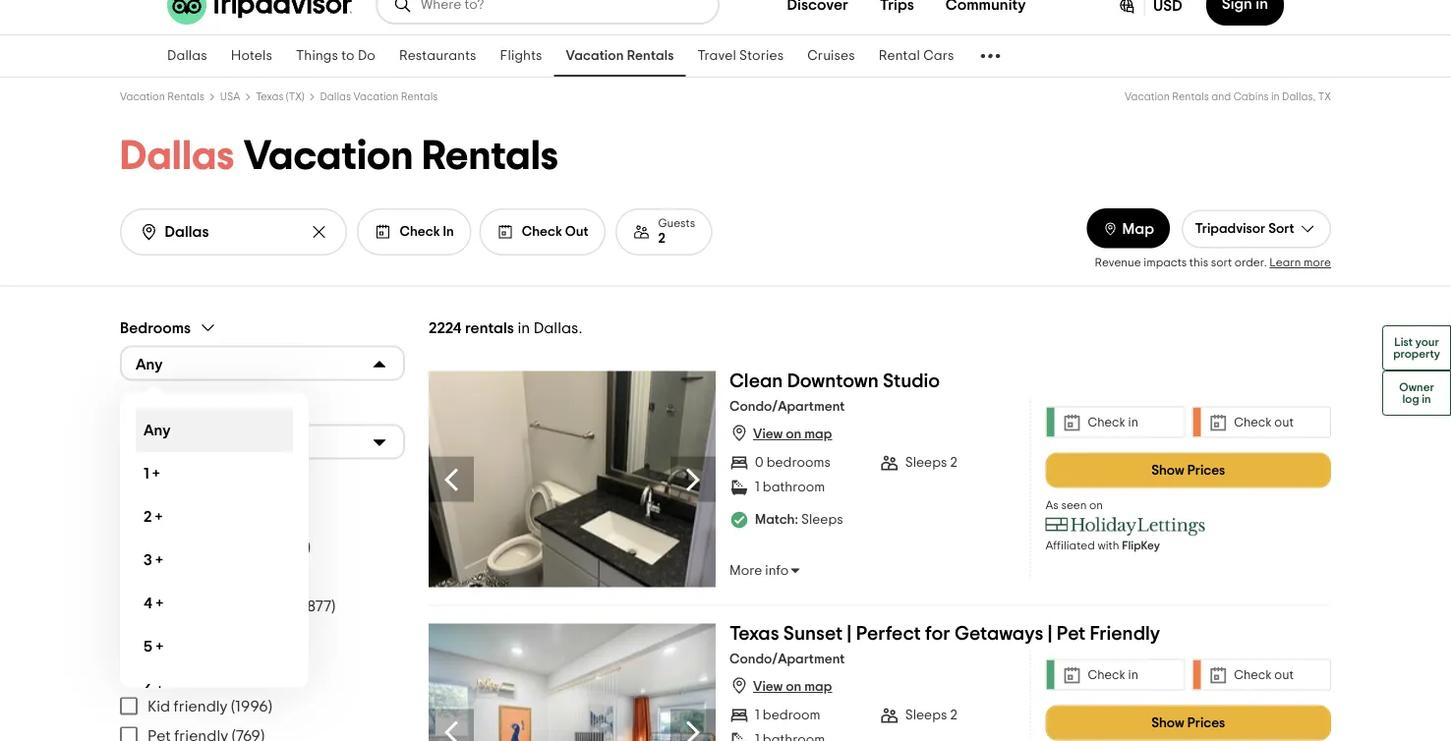 Task type: vqa. For each thing, say whether or not it's contained in the screenshot.
United
no



Task type: locate. For each thing, give the bounding box(es) containing it.
(tx)
[[286, 91, 304, 102]]

kid friendly (1996)
[[147, 699, 272, 714]]

2 show prices button from the top
[[1046, 706, 1331, 741]]

guests 2
[[658, 218, 695, 246]]

sleeps down studio on the bottom of page
[[905, 456, 947, 470]]

stories
[[739, 49, 784, 63]]

dallas down usa
[[120, 136, 235, 177]]

list your property
[[1393, 336, 1440, 360]]

2 vertical spatial on
[[786, 680, 802, 694]]

5
[[144, 639, 153, 654]]

1 inside list box
[[144, 466, 149, 481]]

2 sleeps 2 from the top
[[905, 709, 958, 722]]

bathrooms
[[120, 399, 197, 414]]

0 vertical spatial vacation rentals link
[[554, 35, 686, 77]]

1 out from the top
[[1275, 416, 1294, 429]]

0 vertical spatial sleeps 2
[[905, 456, 958, 470]]

| left the pet
[[1048, 624, 1053, 644]]

rentals left travel
[[627, 49, 674, 63]]

vacation rentals
[[566, 49, 674, 63], [120, 91, 204, 102]]

rental cars link
[[867, 35, 966, 77]]

clean downtown studio
[[730, 371, 940, 391]]

on
[[786, 428, 802, 442], [1089, 500, 1103, 512], [786, 680, 802, 694]]

2 group from the top
[[120, 397, 405, 460]]

1 horizontal spatial texas
[[730, 624, 779, 644]]

vacation down the do
[[353, 91, 399, 102]]

1 check in from the top
[[1088, 416, 1139, 429]]

your
[[1416, 336, 1439, 348]]

|
[[847, 624, 852, 644], [1048, 624, 1053, 644]]

1 vertical spatial map
[[804, 680, 832, 694]]

texas sunset | perfect for getaways | pet friendly, vacation rental in dallas image
[[429, 624, 716, 741]]

check
[[400, 225, 440, 239], [522, 225, 562, 239], [1088, 416, 1126, 429], [1234, 416, 1272, 429], [1088, 669, 1126, 681], [1234, 669, 1272, 681]]

1 vertical spatial show
[[120, 631, 158, 647]]

2 out from the top
[[1275, 669, 1294, 681]]

1 show prices button from the top
[[1046, 453, 1331, 488]]

2 view on map button from the top
[[730, 676, 832, 696]]

0 vertical spatial view
[[753, 428, 783, 442]]

check in button
[[357, 208, 471, 256]]

kid friendly (1996) menu
[[120, 692, 405, 741]]

0 vertical spatial out
[[1275, 416, 1294, 429]]

check in for texas sunset | perfect for getaways | pet friendly
[[1088, 669, 1139, 681]]

any button
[[120, 424, 405, 460]]

travel stories
[[698, 49, 784, 63]]

1 left bedroom
[[755, 709, 760, 722]]

any inside any popup button
[[136, 435, 163, 451]]

search search field for search icon
[[421, 0, 702, 14]]

check inside check out popup button
[[522, 225, 562, 239]]

1 vertical spatial sleeps 2
[[905, 709, 958, 722]]

1 vertical spatial show prices
[[1152, 716, 1225, 730]]

+ right 3
[[155, 552, 163, 568]]

0 vertical spatial vacation rentals
[[566, 49, 674, 63]]

check out
[[522, 225, 588, 239]]

+ right "5"
[[156, 639, 163, 654]]

internet or wifi (2084)
[[147, 510, 299, 526]]

check out for clean downtown studio
[[1234, 416, 1294, 429]]

+ for 5 +
[[156, 639, 163, 654]]

1 bedroom
[[755, 709, 821, 722]]

1 vertical spatial prices
[[1187, 716, 1225, 730]]

show for texas sunset | perfect for getaways | pet friendly
[[1152, 716, 1184, 730]]

| right sunset
[[847, 624, 852, 644]]

0
[[755, 456, 764, 470]]

dallas left hotels link
[[167, 49, 207, 63]]

2 view from the top
[[753, 680, 783, 694]]

sleeps 2 down studio on the bottom of page
[[905, 456, 958, 470]]

check in for clean downtown studio
[[1088, 416, 1139, 429]]

0 vertical spatial condo/apartment
[[730, 400, 845, 414]]

check in down friendly
[[1088, 669, 1139, 681]]

1 vertical spatial search search field
[[165, 223, 294, 241]]

dallas vacation rentals down dallas vacation rentals link
[[120, 136, 559, 177]]

check in
[[400, 225, 454, 239]]

map up bedrooms
[[804, 428, 832, 442]]

view on map button up 0 bedrooms
[[730, 423, 832, 443]]

on right seen in the bottom of the page
[[1089, 500, 1103, 512]]

1 vertical spatial condo/apartment
[[730, 653, 845, 667]]

restaurants link
[[387, 35, 488, 77]]

1 up 2 +
[[144, 466, 149, 481]]

map up bedroom
[[804, 680, 832, 694]]

clear image
[[309, 222, 329, 242]]

0 vertical spatial prices
[[1187, 464, 1225, 477]]

any down 'bedrooms'
[[136, 356, 163, 372]]

1 vertical spatial view on map
[[753, 680, 832, 694]]

2 condo/apartment from the top
[[730, 653, 845, 667]]

sleeps
[[905, 456, 947, 470], [801, 513, 843, 527], [905, 709, 947, 722]]

1 vertical spatial texas
[[730, 624, 779, 644]]

0 vertical spatial sleeps
[[905, 456, 947, 470]]

in inside owner log in
[[1422, 393, 1431, 405]]

on up 0 bedrooms
[[786, 428, 802, 442]]

group containing bathrooms
[[120, 397, 405, 460]]

1 horizontal spatial search search field
[[421, 0, 702, 14]]

dallas vacation rentals link
[[320, 91, 438, 102]]

2 inside guests 2
[[658, 232, 666, 246]]

air
[[147, 539, 167, 555]]

view on map up 0 bedrooms
[[753, 428, 832, 442]]

vacation rentals down dallas link
[[120, 91, 204, 102]]

show inside group
[[120, 631, 158, 647]]

0 vertical spatial check in
[[1088, 416, 1139, 429]]

1 check out from the top
[[1234, 416, 1294, 429]]

3 group from the top
[[120, 475, 405, 648]]

0 horizontal spatial |
[[847, 624, 852, 644]]

clean downtown studio, vacation rental in dallas image
[[429, 371, 716, 588]]

on up bedroom
[[786, 680, 802, 694]]

1 group from the top
[[120, 318, 405, 711]]

Search search field
[[421, 0, 702, 14], [165, 223, 294, 241]]

condo/apartment down clean
[[730, 400, 845, 414]]

+ for 4 +
[[156, 595, 163, 611]]

texas for texas (tx)
[[256, 91, 284, 102]]

check in
[[1088, 416, 1139, 429], [1088, 669, 1139, 681]]

+
[[152, 466, 160, 481], [155, 509, 163, 525], [155, 552, 163, 568], [156, 595, 163, 611], [156, 639, 163, 654], [156, 682, 164, 698]]

revenue
[[1095, 257, 1141, 269]]

1 horizontal spatial vacation rentals
[[566, 49, 674, 63]]

search search field up flights
[[421, 0, 702, 14]]

condo/apartment
[[730, 400, 845, 414], [730, 653, 845, 667]]

dallas vacation rentals down the do
[[320, 91, 438, 102]]

dallas vacation rentals
[[320, 91, 438, 102], [120, 136, 559, 177]]

condo/apartment for bedroom
[[730, 653, 845, 667]]

in
[[443, 225, 454, 239]]

dallas.
[[534, 320, 582, 336]]

condo/apartment down sunset
[[730, 653, 845, 667]]

5 +
[[144, 639, 163, 654]]

view up '1 bedroom'
[[753, 680, 783, 694]]

show prices for texas sunset | perfect for getaways | pet friendly
[[1152, 716, 1225, 730]]

view on map button up '1 bedroom'
[[730, 676, 832, 696]]

1 vertical spatial out
[[1275, 669, 1294, 681]]

log
[[1403, 393, 1419, 405]]

menu containing internet or wifi (2084)
[[120, 503, 405, 621]]

texas
[[256, 91, 284, 102], [730, 624, 779, 644]]

0 horizontal spatial search search field
[[165, 223, 294, 241]]

affiliated with flipkey
[[1046, 540, 1160, 552]]

6
[[144, 682, 153, 698]]

1 map from the top
[[804, 428, 832, 442]]

1 bathroom
[[755, 481, 825, 494]]

1 prices from the top
[[1187, 464, 1225, 477]]

0 vertical spatial dallas
[[167, 49, 207, 63]]

+ up air
[[155, 509, 163, 525]]

any inside list box
[[144, 422, 171, 438]]

show
[[1152, 464, 1184, 477], [120, 631, 158, 647], [1152, 716, 1184, 730]]

vacation rentals inside vacation rentals link
[[566, 49, 674, 63]]

1 for 1 bedroom
[[755, 709, 760, 722]]

0 horizontal spatial texas
[[256, 91, 284, 102]]

check out for texas sunset | perfect for getaways | pet friendly
[[1234, 669, 1294, 681]]

0 vertical spatial show prices
[[1152, 464, 1225, 477]]

0 horizontal spatial vacation rentals
[[120, 91, 204, 102]]

0 vertical spatial dallas vacation rentals
[[320, 91, 438, 102]]

0 vertical spatial on
[[786, 428, 802, 442]]

1 show prices from the top
[[1152, 464, 1225, 477]]

2 vertical spatial sleeps
[[905, 709, 947, 722]]

texas (tx) link
[[256, 91, 304, 102]]

vacation down dallas link
[[120, 91, 165, 102]]

view up 0 on the right bottom of the page
[[753, 428, 783, 442]]

vacation rentals link left travel
[[554, 35, 686, 77]]

check inside check in popup button
[[400, 225, 440, 239]]

2 view on map from the top
[[753, 680, 832, 694]]

1 horizontal spatial vacation rentals link
[[554, 35, 686, 77]]

0 vertical spatial view on map
[[753, 428, 832, 442]]

suitability
[[120, 666, 191, 682]]

show prices
[[1152, 464, 1225, 477], [1152, 716, 1225, 730]]

search image
[[393, 0, 413, 15]]

sleeps 2
[[905, 456, 958, 470], [905, 709, 958, 722]]

1 view on map button from the top
[[730, 423, 832, 443]]

any up 1 +
[[136, 435, 163, 451]]

vacation right flights
[[566, 49, 624, 63]]

out
[[1275, 416, 1294, 429], [1275, 669, 1294, 681]]

2 map from the top
[[804, 680, 832, 694]]

1 condo/apartment from the top
[[730, 400, 845, 414]]

vacation rentals and cabins in dallas, tx
[[1125, 91, 1331, 102]]

2224 rentals in dallas.
[[429, 320, 582, 336]]

0 horizontal spatial vacation rentals link
[[120, 91, 204, 102]]

vacation rentals for vacation rentals link to the left
[[120, 91, 204, 102]]

1 sleeps 2 from the top
[[905, 456, 958, 470]]

as seen on
[[1046, 500, 1103, 512]]

show prices button for clean downtown studio
[[1046, 453, 1331, 488]]

internet
[[147, 510, 204, 526]]

dallas right (tx) on the top left of the page
[[320, 91, 351, 102]]

1 vertical spatial view
[[753, 680, 783, 694]]

all
[[161, 631, 178, 647]]

0 vertical spatial check out
[[1234, 416, 1294, 429]]

1 vertical spatial show prices button
[[1046, 706, 1331, 741]]

travel
[[698, 49, 736, 63]]

check in up as seen on
[[1088, 416, 1139, 429]]

things
[[296, 49, 338, 63]]

search search field right search image
[[165, 223, 294, 241]]

on for bedrooms
[[786, 428, 802, 442]]

1 view from the top
[[753, 428, 783, 442]]

0 vertical spatial texas
[[256, 91, 284, 102]]

1 horizontal spatial |
[[1048, 624, 1053, 644]]

dallas link
[[155, 35, 219, 77]]

menu
[[120, 503, 405, 621]]

0 vertical spatial view on map button
[[730, 423, 832, 443]]

4 group from the top
[[120, 664, 405, 741]]

view for bedrooms
[[753, 428, 783, 442]]

map button
[[1087, 208, 1170, 248]]

texas for texas sunset | perfect for getaways | pet friendly
[[730, 624, 779, 644]]

show for clean downtown studio
[[1152, 464, 1184, 477]]

(2070)
[[268, 539, 310, 555]]

vacation rentals link down dallas link
[[120, 91, 204, 102]]

affiliated
[[1046, 540, 1095, 552]]

any down bathrooms
[[144, 422, 171, 438]]

1 vertical spatial sleeps
[[801, 513, 843, 527]]

+ up 2 +
[[152, 466, 160, 481]]

tx
[[1318, 91, 1331, 102]]

amenities
[[120, 477, 189, 493]]

0 vertical spatial map
[[804, 428, 832, 442]]

sleeps down bathroom
[[801, 513, 843, 527]]

2 vertical spatial show
[[1152, 716, 1184, 730]]

None search field
[[378, 0, 718, 23]]

2 check out from the top
[[1234, 669, 1294, 681]]

dallas
[[167, 49, 207, 63], [320, 91, 351, 102], [120, 136, 235, 177]]

1
[[144, 466, 149, 481], [755, 481, 760, 494], [755, 709, 760, 722]]

sleeps down texas sunset | perfect for getaways | pet friendly link
[[905, 709, 947, 722]]

usa link
[[220, 91, 240, 102]]

+ right 6
[[156, 682, 164, 698]]

vacation rentals left travel
[[566, 49, 674, 63]]

2 check in from the top
[[1088, 669, 1139, 681]]

show prices for clean downtown studio
[[1152, 464, 1225, 477]]

show prices button for texas sunset | perfect for getaways | pet friendly
[[1046, 706, 1331, 741]]

1 vertical spatial vacation rentals
[[120, 91, 204, 102]]

sort
[[1211, 257, 1232, 269]]

clean
[[730, 371, 783, 391]]

view on map button
[[730, 423, 832, 443], [730, 676, 832, 696]]

prices for texas sunset | perfect for getaways | pet friendly
[[1187, 716, 1225, 730]]

1 vertical spatial vacation rentals link
[[120, 91, 204, 102]]

any for any dropdown button
[[136, 356, 163, 372]]

group
[[120, 318, 405, 711], [120, 397, 405, 460], [120, 475, 405, 648], [120, 664, 405, 741]]

1 vertical spatial check out
[[1234, 669, 1294, 681]]

view on map up bedroom
[[753, 680, 832, 694]]

view on map for bedrooms
[[753, 428, 832, 442]]

group containing suitability
[[120, 664, 405, 741]]

1 down 0 on the right bottom of the page
[[755, 481, 760, 494]]

2 prices from the top
[[1187, 716, 1225, 730]]

search search field for search image
[[165, 223, 294, 241]]

2 | from the left
[[1048, 624, 1053, 644]]

flights
[[500, 49, 542, 63]]

things to do link
[[284, 35, 387, 77]]

1 vertical spatial view on map button
[[730, 676, 832, 696]]

0 vertical spatial search search field
[[421, 0, 702, 14]]

sleeps 2 down texas sunset | perfect for getaways | pet friendly link
[[905, 709, 958, 722]]

2 show prices from the top
[[1152, 716, 1225, 730]]

rentals down restaurants
[[401, 91, 438, 102]]

group containing bedrooms
[[120, 318, 405, 711]]

travel stories link
[[686, 35, 796, 77]]

any inside any dropdown button
[[136, 356, 163, 372]]

1 vertical spatial check in
[[1088, 669, 1139, 681]]

0 vertical spatial show prices button
[[1046, 453, 1331, 488]]

1 view on map from the top
[[753, 428, 832, 442]]

prices
[[1187, 464, 1225, 477], [1187, 716, 1225, 730]]

vacation rentals for the top vacation rentals link
[[566, 49, 674, 63]]

texas left (tx) on the top left of the page
[[256, 91, 284, 102]]

show all button
[[120, 629, 178, 648]]

list box
[[120, 393, 309, 711]]

sleeps for bedrooms
[[905, 456, 947, 470]]

view
[[753, 428, 783, 442], [753, 680, 783, 694]]

flipkey
[[1122, 540, 1160, 552]]

texas left sunset
[[730, 624, 779, 644]]

0 vertical spatial show
[[1152, 464, 1184, 477]]

rentals up in
[[422, 136, 559, 177]]

+ right 4
[[156, 595, 163, 611]]

rental cars
[[879, 49, 954, 63]]



Task type: describe. For each thing, give the bounding box(es) containing it.
2 +
[[144, 509, 163, 525]]

flights link
[[488, 35, 554, 77]]

with
[[1098, 540, 1119, 552]]

3 +
[[144, 552, 163, 568]]

hotels
[[231, 49, 272, 63]]

condo/apartment for bedrooms
[[730, 400, 845, 414]]

2 inside list box
[[144, 509, 152, 525]]

on for bedroom
[[786, 680, 802, 694]]

+ for 3 +
[[155, 552, 163, 568]]

1 vertical spatial on
[[1089, 500, 1103, 512]]

sleeps 2 for 1 bedroom
[[905, 709, 958, 722]]

any button
[[120, 346, 405, 381]]

texas (tx)
[[256, 91, 304, 102]]

texas sunset | perfect for getaways | pet friendly
[[730, 624, 1160, 644]]

4 +
[[144, 595, 163, 611]]

view on map button for bedrooms
[[730, 423, 832, 443]]

other
[[147, 598, 189, 614]]

3
[[144, 552, 152, 568]]

tripadvisor sort button
[[1182, 210, 1331, 248]]

prices for clean downtown studio
[[1187, 464, 1225, 477]]

0 bedrooms
[[755, 456, 831, 470]]

revenue impacts this sort order. learn more
[[1095, 257, 1331, 269]]

cruises
[[807, 49, 855, 63]]

match:
[[755, 513, 798, 527]]

rentals down dallas link
[[167, 91, 204, 102]]

4
[[144, 595, 152, 611]]

view on map for bedroom
[[753, 680, 832, 694]]

wifi
[[226, 510, 252, 526]]

out
[[565, 225, 588, 239]]

out for clean downtown studio
[[1275, 416, 1294, 429]]

+ for 2 +
[[155, 509, 163, 525]]

more
[[1304, 257, 1331, 269]]

owner log in button
[[1383, 371, 1451, 416]]

show all
[[120, 631, 178, 647]]

learn
[[1270, 257, 1301, 269]]

list box containing any
[[120, 393, 309, 711]]

6 +
[[144, 682, 164, 698]]

or
[[207, 510, 223, 526]]

perfect
[[856, 624, 921, 644]]

conditioning
[[171, 539, 264, 555]]

2 vertical spatial dallas
[[120, 136, 235, 177]]

to
[[341, 49, 355, 63]]

texas sunset | perfect for getaways | pet friendly link
[[730, 624, 1160, 651]]

for
[[925, 624, 950, 644]]

rentals
[[465, 320, 514, 336]]

search image
[[139, 222, 159, 242]]

do
[[358, 49, 376, 63]]

vacation left the and
[[1125, 91, 1170, 102]]

sleeps for bedroom
[[905, 709, 947, 722]]

outdoor
[[193, 598, 251, 614]]

bedrooms
[[767, 456, 831, 470]]

map for bedroom
[[804, 680, 832, 694]]

group containing amenities
[[120, 475, 405, 648]]

learn more link
[[1270, 257, 1331, 269]]

1 | from the left
[[847, 624, 852, 644]]

more
[[730, 564, 762, 578]]

check out button
[[479, 208, 606, 256]]

holidaylettings.com logo image
[[1046, 517, 1206, 536]]

list your property button
[[1383, 325, 1451, 371]]

sunset
[[783, 624, 843, 644]]

1 for 1 +
[[144, 466, 149, 481]]

downtown
[[787, 371, 879, 391]]

rental
[[879, 49, 920, 63]]

any for any popup button
[[136, 435, 163, 451]]

tripadvisor image
[[167, 0, 352, 25]]

map for bedrooms
[[804, 428, 832, 442]]

1 for 1 bathroom
[[755, 481, 760, 494]]

impacts
[[1144, 257, 1187, 269]]

other outdoor space (877)
[[147, 598, 335, 614]]

things to do
[[296, 49, 376, 63]]

rentals left the and
[[1172, 91, 1209, 102]]

pet
[[1057, 624, 1086, 644]]

bedroom
[[763, 709, 821, 722]]

cabins
[[1234, 91, 1269, 102]]

restaurants
[[399, 49, 476, 63]]

cruises link
[[796, 35, 867, 77]]

view on map button for bedroom
[[730, 676, 832, 696]]

guests
[[658, 218, 695, 230]]

+ for 1 +
[[152, 466, 160, 481]]

kid
[[147, 699, 170, 714]]

(2084)
[[256, 510, 299, 526]]

dallas,
[[1282, 91, 1316, 102]]

info
[[765, 564, 789, 578]]

+ for 6 +
[[156, 682, 164, 698]]

(1996)
[[231, 699, 272, 714]]

friendly
[[1090, 624, 1160, 644]]

clean downtown studio link
[[730, 371, 940, 399]]

view for bedroom
[[753, 680, 783, 694]]

as
[[1046, 500, 1059, 512]]

friendly
[[174, 699, 228, 714]]

usa
[[220, 91, 240, 102]]

bedrooms
[[120, 320, 191, 336]]

air conditioning (2070)
[[147, 539, 310, 555]]

bathroom
[[763, 481, 825, 494]]

seen
[[1061, 500, 1087, 512]]

tripadvisor
[[1195, 222, 1266, 236]]

space
[[255, 598, 300, 614]]

out for texas sunset | perfect for getaways | pet friendly
[[1275, 669, 1294, 681]]

property
[[1393, 348, 1440, 360]]

owner log in
[[1399, 381, 1434, 405]]

2224
[[429, 320, 462, 336]]

owner
[[1399, 381, 1434, 393]]

order.
[[1235, 257, 1267, 269]]

sleeps 2 for 0 bedrooms
[[905, 456, 958, 470]]

1 vertical spatial dallas vacation rentals
[[120, 136, 559, 177]]

(877)
[[303, 598, 335, 614]]

1 vertical spatial dallas
[[320, 91, 351, 102]]

getaways
[[955, 624, 1043, 644]]

vacation down (tx) on the top left of the page
[[243, 136, 413, 177]]

1 +
[[144, 466, 160, 481]]

sort
[[1269, 222, 1294, 236]]



